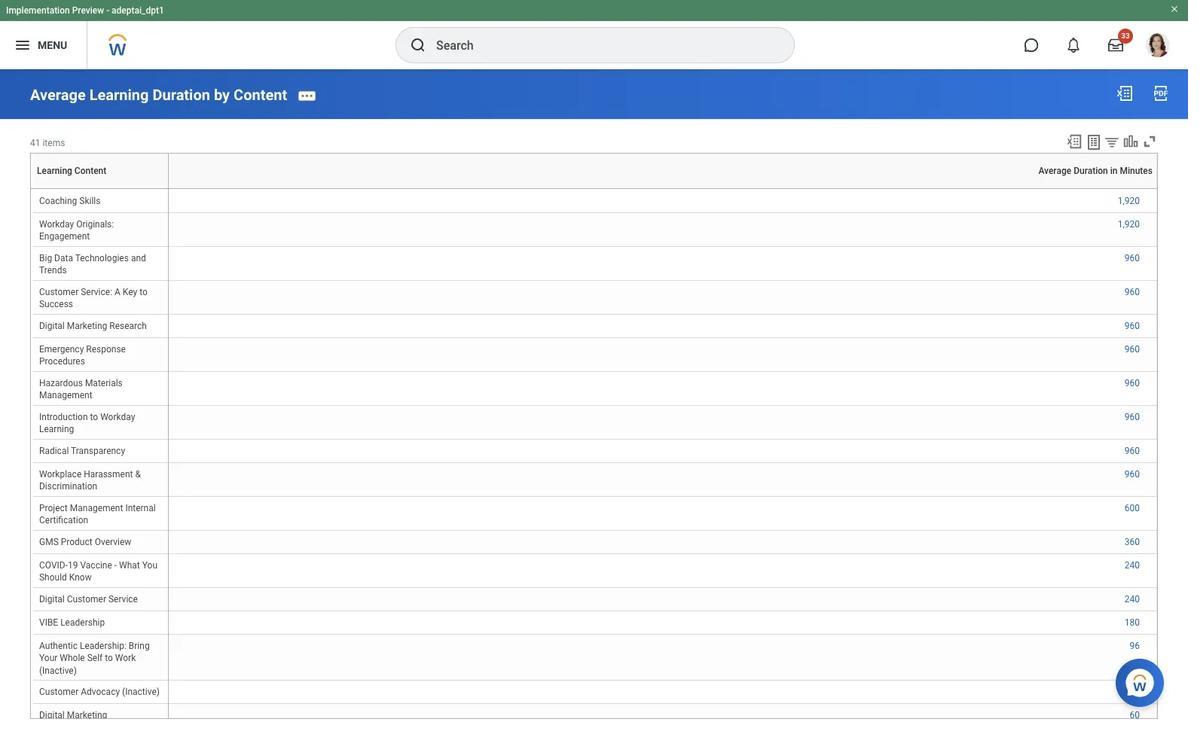 Task type: locate. For each thing, give the bounding box(es) containing it.
marketing for digital marketing research
[[67, 321, 107, 332]]

1 vertical spatial -
[[114, 561, 117, 572]]

8 960 from the top
[[1125, 470, 1140, 480]]

6 960 button from the top
[[1125, 412, 1142, 424]]

0 vertical spatial -
[[106, 5, 109, 16]]

0 horizontal spatial average
[[30, 86, 86, 104]]

2 vertical spatial customer
[[39, 688, 79, 698]]

3 960 button from the top
[[1125, 321, 1142, 333]]

marketing down "customer service: a key to success"
[[67, 321, 107, 332]]

export to excel image left view printable version (pdf) image
[[1116, 84, 1134, 102]]

240
[[1125, 561, 1140, 572], [1125, 595, 1140, 605]]

(inactive)
[[39, 666, 77, 676], [122, 688, 160, 698]]

1 vertical spatial average duration in minutes
[[658, 188, 668, 189]]

240 for 2nd 240 button from the bottom
[[1125, 561, 1140, 572]]

960 for fifth the 960 button from the bottom
[[1125, 345, 1140, 355]]

(inactive) down work
[[122, 688, 160, 698]]

1 vertical spatial content
[[74, 166, 106, 176]]

0 vertical spatial 1,920
[[1118, 196, 1140, 206]]

close environment banner image
[[1170, 5, 1179, 14]]

8 960 button from the top
[[1125, 469, 1142, 481]]

1 1,920 button from the top
[[1118, 195, 1142, 207]]

4 960 from the top
[[1125, 345, 1140, 355]]

duration
[[153, 86, 210, 104], [1074, 166, 1108, 176], [661, 188, 664, 189]]

2 horizontal spatial average
[[1039, 166, 1072, 176]]

0 horizontal spatial export to excel image
[[1066, 133, 1083, 150]]

menu banner
[[0, 0, 1188, 69]]

- for what
[[114, 561, 117, 572]]

0 vertical spatial learning content
[[37, 166, 106, 176]]

learning content
[[37, 166, 106, 176], [97, 188, 103, 189]]

1 960 button from the top
[[1125, 253, 1142, 265]]

0 vertical spatial marketing
[[67, 321, 107, 332]]

0 vertical spatial digital
[[39, 321, 65, 332]]

- right preview
[[106, 5, 109, 16]]

0 vertical spatial in
[[1111, 166, 1118, 176]]

2 marketing from the top
[[67, 711, 107, 721]]

3 960 from the top
[[1125, 321, 1140, 332]]

960 for 1st the 960 button
[[1125, 253, 1140, 264]]

1 vertical spatial export to excel image
[[1066, 133, 1083, 150]]

export to excel image left export to worksheets 'icon'
[[1066, 133, 1083, 150]]

authentic leadership: bring your whole self to work (inactive)
[[39, 642, 152, 676]]

1 vertical spatial digital
[[39, 595, 65, 605]]

to inside introduction to workday learning
[[90, 413, 98, 423]]

2 digital from the top
[[39, 595, 65, 605]]

menu
[[38, 39, 67, 51]]

digital for digital marketing research
[[39, 321, 65, 332]]

big data technologies and trends
[[39, 253, 148, 276]]

key
[[123, 287, 137, 298]]

2 1,920 from the top
[[1118, 220, 1140, 230]]

2 240 from the top
[[1125, 595, 1140, 605]]

0 horizontal spatial -
[[106, 5, 109, 16]]

customer inside "customer service: a key to success"
[[39, 287, 79, 298]]

240 button down the 360 button
[[1125, 560, 1142, 572]]

1,920
[[1118, 196, 1140, 206], [1118, 220, 1140, 230]]

average inside "column header"
[[658, 188, 661, 189]]

1 vertical spatial management
[[70, 504, 123, 514]]

to down hazardous materials management
[[90, 413, 98, 423]]

marketing for digital marketing
[[67, 711, 107, 721]]

digital marketing
[[39, 711, 107, 721]]

0 vertical spatial customer
[[39, 287, 79, 298]]

digital down 'should'
[[39, 595, 65, 605]]

advocacy
[[81, 688, 120, 698]]

menu button
[[0, 21, 87, 69]]

workday up engagement
[[39, 220, 74, 230]]

customer down know at the left bottom
[[67, 595, 106, 605]]

digital down success
[[39, 321, 65, 332]]

2 horizontal spatial duration
[[1074, 166, 1108, 176]]

2 240 button from the top
[[1125, 594, 1142, 606]]

960 for 6th the 960 button from the top
[[1125, 413, 1140, 423]]

overview
[[95, 538, 131, 548]]

240 down the 360 button
[[1125, 561, 1140, 572]]

- inside menu banner
[[106, 5, 109, 16]]

1 horizontal spatial average duration in minutes
[[1039, 166, 1153, 176]]

row element
[[32, 154, 171, 188]]

0 vertical spatial management
[[39, 391, 92, 401]]

0 horizontal spatial workday
[[39, 220, 74, 230]]

2 horizontal spatial to
[[140, 287, 148, 298]]

workday
[[39, 220, 74, 230], [100, 413, 135, 423]]

management
[[39, 391, 92, 401], [70, 504, 123, 514]]

0 horizontal spatial duration
[[153, 86, 210, 104]]

project management internal certification
[[39, 504, 158, 526]]

learning
[[89, 86, 149, 104], [37, 166, 72, 176], [97, 188, 100, 189], [39, 425, 74, 435]]

learning content up skills
[[97, 188, 103, 189]]

240 button
[[1125, 560, 1142, 572], [1125, 594, 1142, 606]]

workplace
[[39, 470, 82, 480]]

harassment
[[84, 470, 133, 480]]

41 items
[[30, 138, 65, 148]]

internal
[[125, 504, 156, 514]]

1 vertical spatial to
[[90, 413, 98, 423]]

a
[[115, 287, 120, 298]]

0 vertical spatial workday
[[39, 220, 74, 230]]

data
[[54, 253, 73, 264]]

engagement
[[39, 232, 90, 242]]

leadership
[[60, 618, 105, 629]]

content
[[234, 86, 287, 104], [74, 166, 106, 176], [100, 188, 103, 189]]

workday down materials
[[100, 413, 135, 423]]

average
[[30, 86, 86, 104], [1039, 166, 1072, 176], [658, 188, 661, 189]]

transparency
[[71, 446, 125, 457]]

customer up "digital marketing"
[[39, 688, 79, 698]]

1 horizontal spatial average
[[658, 188, 661, 189]]

1 horizontal spatial export to excel image
[[1116, 84, 1134, 102]]

customer up success
[[39, 287, 79, 298]]

export to excel image
[[1116, 84, 1134, 102], [1066, 133, 1083, 150]]

1 marketing from the top
[[67, 321, 107, 332]]

to
[[140, 287, 148, 298], [90, 413, 98, 423], [105, 654, 113, 664]]

(inactive) down your
[[39, 666, 77, 676]]

discrimination
[[39, 482, 97, 492]]

1 240 button from the top
[[1125, 560, 1142, 572]]

hazardous materials management
[[39, 379, 125, 401]]

average duration in minutes
[[1039, 166, 1153, 176], [658, 188, 668, 189]]

1 horizontal spatial duration
[[661, 188, 664, 189]]

1 vertical spatial 1,920
[[1118, 220, 1140, 230]]

should
[[39, 573, 67, 584]]

workday originals: engagement
[[39, 220, 116, 242]]

average for the average duration in minutes "column header"
[[658, 188, 661, 189]]

notifications large image
[[1066, 38, 1081, 53]]

adeptai_dpt1
[[112, 5, 164, 16]]

1 vertical spatial 240 button
[[1125, 594, 1142, 606]]

1 960 from the top
[[1125, 253, 1140, 264]]

0 vertical spatial 1,920 button
[[1118, 195, 1142, 207]]

240 up 180
[[1125, 595, 1140, 605]]

authentic
[[39, 642, 78, 652]]

0 vertical spatial (inactive)
[[39, 666, 77, 676]]

toolbar
[[1060, 133, 1158, 153]]

0 vertical spatial average duration in minutes
[[1039, 166, 1153, 176]]

960 for sixth the 960 button from the bottom of the 'average learning duration by content' main content
[[1125, 321, 1140, 332]]

introduction
[[39, 413, 88, 423]]

1,920 button
[[1118, 195, 1142, 207], [1118, 219, 1142, 231]]

2 vertical spatial digital
[[39, 711, 65, 721]]

1 vertical spatial in
[[664, 188, 665, 189]]

management down workplace harassment & discrimination
[[70, 504, 123, 514]]

customer for service:
[[39, 287, 79, 298]]

emergency response procedures
[[39, 345, 128, 367]]

5 960 from the top
[[1125, 379, 1140, 389]]

1 vertical spatial learning content
[[97, 188, 103, 189]]

1 240 from the top
[[1125, 561, 1140, 572]]

600 button
[[1125, 503, 1142, 515]]

0 horizontal spatial minutes
[[665, 188, 668, 189]]

1 vertical spatial marketing
[[67, 711, 107, 721]]

0 horizontal spatial to
[[90, 413, 98, 423]]

1 vertical spatial 240
[[1125, 595, 1140, 605]]

content up skills
[[100, 188, 103, 189]]

in
[[1111, 166, 1118, 176], [664, 188, 665, 189]]

2 vertical spatial content
[[100, 188, 103, 189]]

960 for 2nd the 960 button from the top of the 'average learning duration by content' main content
[[1125, 287, 1140, 298]]

content right 'by'
[[234, 86, 287, 104]]

Search Workday  search field
[[436, 29, 763, 62]]

2 vertical spatial duration
[[661, 188, 664, 189]]

2 vertical spatial to
[[105, 654, 113, 664]]

0 vertical spatial 240 button
[[1125, 560, 1142, 572]]

to right key in the top left of the page
[[140, 287, 148, 298]]

1 vertical spatial 1,920 button
[[1118, 219, 1142, 231]]

1 vertical spatial minutes
[[665, 188, 668, 189]]

duration inside "column header"
[[661, 188, 664, 189]]

0 vertical spatial minutes
[[1120, 166, 1153, 176]]

to down leadership:
[[105, 654, 113, 664]]

3 digital from the top
[[39, 711, 65, 721]]

learning content up the coaching skills
[[37, 166, 106, 176]]

1 horizontal spatial -
[[114, 561, 117, 572]]

33 button
[[1100, 29, 1133, 62]]

service:
[[81, 287, 112, 298]]

know
[[69, 573, 92, 584]]

0 horizontal spatial (inactive)
[[39, 666, 77, 676]]

1 digital from the top
[[39, 321, 65, 332]]

content up learning content button
[[74, 166, 106, 176]]

- inside "covid-19 vaccine - what you should know"
[[114, 561, 117, 572]]

management down hazardous
[[39, 391, 92, 401]]

1 vertical spatial (inactive)
[[122, 688, 160, 698]]

digital for digital marketing
[[39, 711, 65, 721]]

coaching skills
[[39, 196, 101, 206]]

180 button
[[1125, 617, 1142, 630]]

1 vertical spatial workday
[[100, 413, 135, 423]]

coaching
[[39, 196, 77, 206]]

0 vertical spatial to
[[140, 287, 148, 298]]

digital down customer advocacy (inactive)
[[39, 711, 65, 721]]

average learning duration by content main content
[[0, 69, 1188, 732]]

6 960 from the top
[[1125, 413, 1140, 423]]

0 vertical spatial export to excel image
[[1116, 84, 1134, 102]]

customer advocacy (inactive)
[[39, 688, 160, 698]]

average for average learning duration by content link
[[30, 86, 86, 104]]

&
[[135, 470, 141, 480]]

2 1,920 button from the top
[[1118, 219, 1142, 231]]

originals:
[[76, 220, 114, 230]]

1 horizontal spatial workday
[[100, 413, 135, 423]]

- left what
[[114, 561, 117, 572]]

average duration in minutes column header
[[169, 188, 1157, 190]]

960
[[1125, 253, 1140, 264], [1125, 287, 1140, 298], [1125, 321, 1140, 332], [1125, 345, 1140, 355], [1125, 379, 1140, 389], [1125, 413, 1140, 423], [1125, 446, 1140, 457], [1125, 470, 1140, 480]]

1 horizontal spatial to
[[105, 654, 113, 664]]

0 horizontal spatial average duration in minutes
[[658, 188, 668, 189]]

0 vertical spatial average
[[30, 86, 86, 104]]

2 vertical spatial average
[[658, 188, 661, 189]]

digital
[[39, 321, 65, 332], [39, 595, 65, 605], [39, 711, 65, 721]]

7 960 from the top
[[1125, 446, 1140, 457]]

2 960 from the top
[[1125, 287, 1140, 298]]

learning inside row element
[[37, 166, 72, 176]]

1 vertical spatial average
[[1039, 166, 1072, 176]]

0 horizontal spatial in
[[664, 188, 665, 189]]

960 for 1st the 960 button from the bottom of the 'average learning duration by content' main content
[[1125, 470, 1140, 480]]

export to worksheets image
[[1085, 133, 1103, 151]]

0 vertical spatial duration
[[153, 86, 210, 104]]

7 960 button from the top
[[1125, 446, 1142, 458]]

-
[[106, 5, 109, 16], [114, 561, 117, 572]]

0 vertical spatial 240
[[1125, 561, 1140, 572]]

marketing down customer advocacy (inactive)
[[67, 711, 107, 721]]

240 button up 180
[[1125, 594, 1142, 606]]



Task type: describe. For each thing, give the bounding box(es) containing it.
what
[[119, 561, 140, 572]]

success
[[39, 300, 73, 310]]

1 horizontal spatial (inactive)
[[122, 688, 160, 698]]

implementation
[[6, 5, 70, 16]]

customer service: a key to success
[[39, 287, 150, 310]]

introduction to workday learning
[[39, 413, 137, 435]]

big
[[39, 253, 52, 264]]

search image
[[409, 36, 427, 54]]

workday inside workday originals: engagement
[[39, 220, 74, 230]]

export to excel image for export to worksheets 'icon'
[[1066, 133, 1083, 150]]

view printable version (pdf) image
[[1152, 84, 1170, 102]]

69
[[1130, 688, 1140, 698]]

minutes inside "column header"
[[665, 188, 668, 189]]

digital marketing research
[[39, 321, 147, 332]]

69 button
[[1130, 687, 1142, 699]]

average learning duration by content link
[[30, 86, 287, 104]]

1 horizontal spatial minutes
[[1120, 166, 1153, 176]]

learning inside introduction to workday learning
[[39, 425, 74, 435]]

certification
[[39, 516, 88, 526]]

vibe leadership
[[39, 618, 105, 629]]

expand/collapse chart image
[[1123, 133, 1139, 150]]

technologies
[[75, 253, 129, 264]]

60 button
[[1130, 710, 1142, 722]]

96
[[1130, 642, 1140, 652]]

management inside project management internal certification
[[70, 504, 123, 514]]

digital for digital customer service
[[39, 595, 65, 605]]

radical transparency
[[39, 446, 125, 457]]

240 for 1st 240 button from the bottom of the 'average learning duration by content' main content
[[1125, 595, 1140, 605]]

1 vertical spatial customer
[[67, 595, 106, 605]]

180
[[1125, 618, 1140, 629]]

procedures
[[39, 357, 85, 367]]

19 vaccine
[[68, 561, 112, 572]]

(inactive) inside authentic leadership: bring your whole self to work (inactive)
[[39, 666, 77, 676]]

you
[[142, 561, 158, 572]]

export to excel image for view printable version (pdf) image
[[1116, 84, 1134, 102]]

select to filter grid data image
[[1104, 134, 1121, 150]]

justify image
[[14, 36, 32, 54]]

960 for 4th the 960 button from the bottom of the 'average learning duration by content' main content
[[1125, 379, 1140, 389]]

and
[[131, 253, 146, 264]]

work
[[115, 654, 136, 664]]

41
[[30, 138, 40, 148]]

toolbar inside 'average learning duration by content' main content
[[1060, 133, 1158, 153]]

1 horizontal spatial in
[[1111, 166, 1118, 176]]

service
[[108, 595, 138, 605]]

2 960 button from the top
[[1125, 287, 1142, 299]]

learning content inside row element
[[37, 166, 106, 176]]

preview
[[72, 5, 104, 16]]

response
[[86, 345, 126, 355]]

hazardous
[[39, 379, 83, 389]]

emergency
[[39, 345, 84, 355]]

covid-19 vaccine - what you should know
[[39, 561, 160, 584]]

33
[[1122, 32, 1130, 40]]

customer for advocacy
[[39, 688, 79, 698]]

360 button
[[1125, 537, 1142, 549]]

radical
[[39, 446, 69, 457]]

research
[[109, 321, 147, 332]]

1 1,920 from the top
[[1118, 196, 1140, 206]]

workplace harassment & discrimination
[[39, 470, 143, 492]]

workday inside introduction to workday learning
[[100, 413, 135, 423]]

materials
[[85, 379, 123, 389]]

product
[[61, 538, 92, 548]]

960 for 2nd the 960 button from the bottom of the 'average learning duration by content' main content
[[1125, 446, 1140, 457]]

60
[[1130, 711, 1140, 721]]

- for adeptai_dpt1
[[106, 5, 109, 16]]

management inside hazardous materials management
[[39, 391, 92, 401]]

0 vertical spatial content
[[234, 86, 287, 104]]

to inside authentic leadership: bring your whole self to work (inactive)
[[105, 654, 113, 664]]

fullscreen image
[[1142, 133, 1158, 150]]

skills
[[79, 196, 101, 206]]

gms
[[39, 538, 59, 548]]

average duration in minutes inside "column header"
[[658, 188, 668, 189]]

bring
[[129, 642, 150, 652]]

vibe
[[39, 618, 58, 629]]

inbox large image
[[1109, 38, 1124, 53]]

content inside row element
[[74, 166, 106, 176]]

profile logan mcneil image
[[1146, 33, 1170, 60]]

in inside "column header"
[[664, 188, 665, 189]]

items
[[43, 138, 65, 148]]

5 960 button from the top
[[1125, 378, 1142, 390]]

project
[[39, 504, 68, 514]]

whole
[[60, 654, 85, 664]]

your
[[39, 654, 58, 664]]

96 button
[[1130, 641, 1142, 653]]

implementation preview -   adeptai_dpt1
[[6, 5, 164, 16]]

digital customer service
[[39, 595, 138, 605]]

average learning duration by content
[[30, 86, 287, 104]]

360
[[1125, 538, 1140, 548]]

self
[[87, 654, 103, 664]]

covid-
[[39, 561, 68, 572]]

by
[[214, 86, 230, 104]]

600
[[1125, 504, 1140, 514]]

trends
[[39, 266, 67, 276]]

learning content button
[[97, 188, 103, 189]]

to inside "customer service: a key to success"
[[140, 287, 148, 298]]

gms product overview
[[39, 538, 131, 548]]

leadership:
[[80, 642, 126, 652]]

1 vertical spatial duration
[[1074, 166, 1108, 176]]

4 960 button from the top
[[1125, 344, 1142, 356]]



Task type: vqa. For each thing, say whether or not it's contained in the screenshot.
Contact image
no



